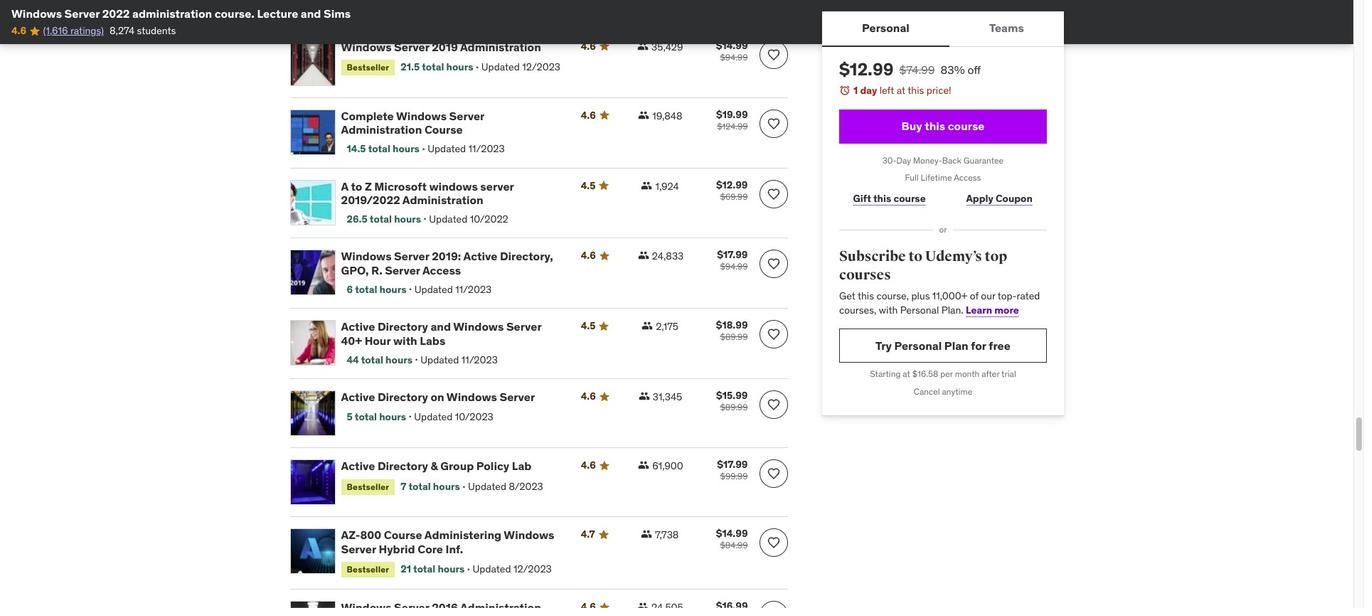 Task type: vqa. For each thing, say whether or not it's contained in the screenshot.


Task type: describe. For each thing, give the bounding box(es) containing it.
$15.99 $89.99
[[717, 390, 748, 413]]

$17.99 $99.99
[[718, 459, 748, 482]]

top-
[[998, 290, 1017, 303]]

(1,616 ratings)
[[43, 24, 104, 37]]

course,
[[877, 290, 909, 303]]

trial
[[1002, 369, 1016, 380]]

this for buy this course
[[925, 119, 946, 133]]

buy
[[902, 119, 922, 133]]

6 total hours
[[347, 283, 407, 296]]

server inside az-800 course administering windows server hybrid core inf.
[[341, 542, 376, 556]]

14.5 total hours
[[347, 142, 420, 155]]

(1,616
[[43, 24, 68, 37]]

z
[[365, 179, 372, 193]]

bestseller for windows
[[347, 62, 389, 72]]

$69.99
[[721, 191, 748, 202]]

to for subscribe
[[909, 248, 923, 265]]

apply coupon button
[[952, 184, 1047, 213]]

personal inside "button"
[[862, 21, 910, 35]]

course inside az-800 course administering windows server hybrid core inf.
[[384, 528, 422, 543]]

40+
[[341, 333, 362, 348]]

teams button
[[950, 11, 1064, 46]]

buy this course
[[902, 119, 985, 133]]

rated
[[1017, 290, 1040, 303]]

xsmall image for az-800 course administering windows server hybrid core inf.
[[641, 529, 653, 540]]

total for 7 total hours
[[409, 480, 431, 493]]

windows server 2019 administration
[[341, 40, 541, 54]]

8/2023
[[509, 480, 544, 493]]

8,274 students
[[110, 24, 176, 37]]

total right 27
[[361, 3, 383, 16]]

wishlist image for active directory and windows server 40+ hour with labs
[[767, 328, 781, 342]]

complete
[[341, 109, 394, 123]]

windows inside az-800 course administering windows server hybrid core inf.
[[504, 528, 555, 543]]

server up lab
[[500, 390, 535, 405]]

4.7
[[581, 528, 595, 541]]

$17.99 $94.99
[[718, 249, 748, 272]]

updated for 21 total hours
[[473, 563, 511, 576]]

bestseller for active
[[347, 481, 389, 492]]

hours for 44 total hours
[[386, 354, 413, 366]]

$124.99
[[717, 121, 748, 131]]

4.6 for active directory & group policy lab
[[581, 459, 596, 472]]

21 total hours
[[401, 563, 465, 576]]

21.5
[[401, 61, 420, 73]]

gift
[[854, 192, 872, 205]]

personal inside get this course, plus 11,000+ of our top-rated courses, with personal plan.
[[900, 304, 939, 317]]

udemy's
[[925, 248, 982, 265]]

server inside 'complete windows server administration course'
[[449, 109, 485, 123]]

hours for 6 total hours
[[380, 283, 407, 296]]

lecture
[[257, 6, 298, 21]]

$19.99
[[717, 108, 748, 121]]

$17.99 for windows server 2019: active directory, gpo, r. server access
[[718, 249, 748, 262]]

800
[[360, 528, 382, 543]]

xsmall image for windows server 2019: active directory, gpo, r. server access
[[638, 250, 650, 262]]

5
[[347, 410, 353, 423]]

plan.
[[942, 304, 964, 317]]

windows server 2019 administration link
[[341, 40, 564, 54]]

updated 11/2023 for server
[[428, 142, 505, 155]]

gift this course
[[854, 192, 926, 205]]

2019/2022
[[341, 193, 400, 207]]

server up 'ratings)'
[[64, 6, 100, 21]]

wishlist image for a to z microsoft windows server 2019/2022 administration
[[767, 187, 781, 201]]

$12.99 $69.99
[[717, 178, 748, 202]]

az-800 course administering windows server hybrid core inf.
[[341, 528, 555, 556]]

updated 12/2023 for administration
[[482, 61, 561, 73]]

2019:
[[432, 249, 461, 264]]

updated for 7 total hours
[[468, 480, 507, 493]]

xsmall image for complete windows server administration course
[[639, 109, 650, 121]]

per
[[941, 369, 953, 380]]

try personal plan for free
[[876, 339, 1011, 353]]

this for gift this course
[[874, 192, 892, 205]]

left
[[880, 84, 894, 97]]

wishlist image for az-800 course administering windows server hybrid core inf.
[[767, 536, 781, 550]]

30-day money-back guarantee full lifetime access
[[883, 155, 1004, 183]]

$94.99 for windows server 2019: active directory, gpo, r. server access
[[720, 262, 748, 272]]

server up 21.5
[[394, 40, 430, 54]]

active inside windows server 2019: active directory, gpo, r. server access
[[464, 249, 498, 264]]

windows inside windows server 2019: active directory, gpo, r. server access
[[341, 249, 392, 264]]

12/2023 for az-800 course administering windows server hybrid core inf.
[[514, 563, 552, 576]]

starting at $16.58 per month after trial cancel anytime
[[870, 369, 1016, 397]]

price!
[[927, 84, 952, 97]]

$12.99 $74.99 83% off
[[839, 58, 981, 80]]

12/2023 for windows server 2019 administration
[[522, 61, 561, 73]]

hours for 5 total hours
[[379, 410, 406, 423]]

and inside active directory and windows server 40+ hour with labs
[[431, 320, 451, 334]]

plus
[[912, 290, 930, 303]]

get this course, plus 11,000+ of our top-rated courses, with personal plan.
[[839, 290, 1040, 317]]

updated 11/2023 for and
[[421, 354, 498, 366]]

44 total hours
[[347, 354, 413, 366]]

access inside 30-day money-back guarantee full lifetime access
[[954, 172, 981, 183]]

updated 10/2022
[[429, 213, 509, 226]]

xsmall image for active directory & group policy lab
[[639, 460, 650, 471]]

on
[[431, 390, 444, 405]]

server
[[481, 179, 514, 193]]

back
[[942, 155, 962, 166]]

course for buy this course
[[948, 119, 985, 133]]

courses,
[[839, 304, 877, 317]]

course for gift this course
[[894, 192, 926, 205]]

anytime
[[942, 387, 973, 397]]

xsmall image for active directory on windows server
[[639, 391, 650, 402]]

83%
[[941, 63, 965, 77]]

wishlist image for windows server 2019 administration
[[767, 47, 781, 62]]

windows up (1,616
[[11, 6, 62, 21]]

learn more link
[[966, 304, 1019, 317]]

administering
[[425, 528, 502, 543]]

server right r. on the left top
[[385, 263, 420, 277]]

2 vertical spatial personal
[[895, 339, 942, 353]]

$12.99 for $12.99 $74.99 83% off
[[839, 58, 894, 80]]

windows
[[429, 179, 478, 193]]

7,738
[[655, 529, 679, 542]]

with inside get this course, plus 11,000+ of our top-rated courses, with personal plan.
[[879, 304, 898, 317]]

directory for and
[[378, 320, 428, 334]]

21.5 total hours
[[401, 61, 474, 73]]

starting
[[870, 369, 901, 380]]

directory,
[[500, 249, 554, 264]]

inf.
[[446, 542, 463, 556]]

27 total hours
[[347, 3, 412, 16]]

8,274
[[110, 24, 135, 37]]

1
[[854, 84, 858, 97]]

4.6 for complete windows server administration course
[[581, 109, 596, 121]]

11/2023 for server
[[469, 142, 505, 155]]

windows server 2019: active directory, gpo, r. server access
[[341, 249, 554, 277]]

gpo,
[[341, 263, 369, 277]]

gift this course link
[[839, 184, 941, 213]]

a to z microsoft windows server 2019/2022 administration
[[341, 179, 514, 207]]

directory for &
[[378, 459, 428, 474]]

active directory on windows server link
[[341, 390, 564, 405]]

active for active directory & group policy lab
[[341, 459, 375, 474]]

active for active directory on windows server
[[341, 390, 375, 405]]

our
[[981, 290, 996, 303]]

24,833
[[652, 250, 684, 263]]

tab list containing personal
[[822, 11, 1064, 47]]

xsmall image for windows server 2019 administration
[[638, 40, 649, 52]]

hours for 26.5 total hours
[[394, 213, 421, 226]]

r.
[[371, 263, 383, 277]]

alarm image
[[839, 85, 851, 96]]

updated for 44 total hours
[[421, 354, 459, 366]]

lifetime
[[921, 172, 952, 183]]

windows server 2022 administration course. lecture and sims
[[11, 6, 351, 21]]

wishlist image for active directory on windows server
[[767, 398, 781, 412]]

2022
[[102, 6, 130, 21]]

1,924
[[656, 180, 679, 193]]

windows server 2019: active directory, gpo, r. server access link
[[341, 249, 564, 277]]



Task type: locate. For each thing, give the bounding box(es) containing it.
&
[[431, 459, 438, 474]]

5 wishlist image from the top
[[767, 536, 781, 550]]

money-
[[913, 155, 942, 166]]

0 vertical spatial course
[[948, 119, 985, 133]]

updated for 5 total hours
[[414, 410, 453, 423]]

total right 5
[[355, 410, 377, 423]]

total for 21 total hours
[[414, 563, 436, 576]]

total right "7"
[[409, 480, 431, 493]]

0 vertical spatial $14.99
[[716, 39, 748, 52]]

4.5 for active directory and windows server 40+ hour with labs
[[581, 320, 596, 333]]

course up windows
[[425, 122, 463, 136]]

2 vertical spatial bestseller
[[347, 564, 389, 575]]

bestseller for az-
[[347, 564, 389, 575]]

hours for 7 total hours
[[433, 480, 460, 493]]

total for 21.5 total hours
[[422, 61, 444, 73]]

ratings)
[[70, 24, 104, 37]]

$94.99 up $18.99
[[720, 262, 748, 272]]

total right '14.5'
[[368, 142, 391, 155]]

1 vertical spatial $12.99
[[717, 178, 748, 191]]

2 vertical spatial wishlist image
[[767, 398, 781, 412]]

course down full at right
[[894, 192, 926, 205]]

updated down policy
[[468, 480, 507, 493]]

of
[[970, 290, 979, 303]]

for
[[971, 339, 987, 353]]

$12.99 for $12.99 $69.99
[[717, 178, 748, 191]]

directory inside the active directory on windows server link
[[378, 390, 428, 405]]

1 vertical spatial $14.99
[[716, 528, 748, 540]]

this
[[908, 84, 924, 97], [925, 119, 946, 133], [874, 192, 892, 205], [858, 290, 874, 303]]

1 vertical spatial access
[[423, 263, 461, 277]]

directory inside active directory & group policy lab link
[[378, 459, 428, 474]]

3 bestseller from the top
[[347, 564, 389, 575]]

hours right 5
[[379, 410, 406, 423]]

1 vertical spatial personal
[[900, 304, 939, 317]]

to inside subscribe to udemy's top courses
[[909, 248, 923, 265]]

total down windows server 2019 administration
[[422, 61, 444, 73]]

tab list
[[822, 11, 1064, 47]]

windows down 8/2023 at the bottom of page
[[504, 528, 555, 543]]

try
[[876, 339, 892, 353]]

11,000+
[[933, 290, 968, 303]]

get
[[839, 290, 856, 303]]

access down 'updated 10/2022'
[[423, 263, 461, 277]]

updated 11/2023
[[428, 142, 505, 155], [415, 283, 492, 296], [421, 354, 498, 366]]

active for active directory and windows server 40+ hour with labs
[[341, 320, 375, 334]]

1 $14.99 from the top
[[716, 39, 748, 52]]

total for 5 total hours
[[355, 410, 377, 423]]

1 wishlist image from the top
[[767, 116, 781, 131]]

updated 8/2023
[[468, 480, 544, 493]]

administration up 14.5 total hours
[[341, 122, 422, 136]]

hours down a to z microsoft windows server 2019/2022 administration
[[394, 213, 421, 226]]

hours right 27
[[385, 3, 412, 16]]

wishlist image for windows server 2019: active directory, gpo, r. server access
[[767, 257, 781, 271]]

xsmall image
[[639, 109, 650, 121], [642, 180, 653, 191], [638, 601, 649, 608]]

and left sims
[[301, 6, 321, 21]]

1 $17.99 from the top
[[718, 249, 748, 262]]

35,429
[[652, 40, 684, 53]]

at left $16.58
[[903, 369, 910, 380]]

$84.99
[[720, 540, 748, 551]]

to left udemy's
[[909, 248, 923, 265]]

access down back at right
[[954, 172, 981, 183]]

updated down complete windows server administration course link
[[428, 142, 466, 155]]

this inside button
[[925, 119, 946, 133]]

directory up 5 total hours
[[378, 390, 428, 405]]

access inside windows server 2019: active directory, gpo, r. server access
[[423, 263, 461, 277]]

active
[[464, 249, 498, 264], [341, 320, 375, 334], [341, 390, 375, 405], [341, 459, 375, 474]]

1 vertical spatial $89.99
[[720, 402, 748, 413]]

1 wishlist image from the top
[[767, 47, 781, 62]]

wishlist image right $18.99 $89.99
[[767, 328, 781, 342]]

windows right labs
[[453, 320, 504, 334]]

updated 12/2023 for administering
[[473, 563, 552, 576]]

with
[[879, 304, 898, 317], [393, 333, 418, 348]]

1 horizontal spatial to
[[909, 248, 923, 265]]

1 vertical spatial to
[[909, 248, 923, 265]]

administration
[[460, 40, 541, 54], [341, 122, 422, 136], [403, 193, 484, 207]]

this right gift
[[874, 192, 892, 205]]

hours for 14.5 total hours
[[393, 142, 420, 155]]

1 horizontal spatial with
[[879, 304, 898, 317]]

2 vertical spatial directory
[[378, 459, 428, 474]]

total right the 6
[[355, 283, 377, 296]]

updated down labs
[[421, 354, 459, 366]]

$94.99 for windows server 2019 administration
[[720, 52, 748, 62]]

access
[[954, 172, 981, 183], [423, 263, 461, 277]]

hours down 'complete windows server administration course'
[[393, 142, 420, 155]]

more
[[995, 304, 1019, 317]]

2 wishlist image from the top
[[767, 187, 781, 201]]

1 vertical spatial 11/2023
[[456, 283, 492, 296]]

1 vertical spatial updated 11/2023
[[415, 283, 492, 296]]

$14.99 for windows server 2019 administration
[[716, 39, 748, 52]]

hour
[[365, 333, 391, 348]]

this right buy
[[925, 119, 946, 133]]

wishlist image right "$14.99 $94.99" on the top of page
[[767, 47, 781, 62]]

$17.99 down $69.99
[[718, 249, 748, 262]]

updated down on at the bottom left of page
[[414, 410, 453, 423]]

buy this course button
[[839, 109, 1047, 143]]

0 vertical spatial personal
[[862, 21, 910, 35]]

windows inside active directory and windows server 40+ hour with labs
[[453, 320, 504, 334]]

$12.99 down $124.99
[[717, 178, 748, 191]]

wishlist image
[[767, 47, 781, 62], [767, 257, 781, 271], [767, 328, 781, 342], [767, 467, 781, 481], [767, 536, 781, 550]]

0 vertical spatial wishlist image
[[767, 116, 781, 131]]

server down 21.5 total hours
[[449, 109, 485, 123]]

windows inside 'complete windows server administration course'
[[396, 109, 447, 123]]

1 vertical spatial $94.99
[[720, 262, 748, 272]]

$17.99 down the $15.99 $89.99
[[718, 459, 748, 471]]

guarantee
[[964, 155, 1004, 166]]

xsmall image for active directory and windows server 40+ hour with labs
[[642, 321, 653, 332]]

wishlist image for complete windows server administration course
[[767, 116, 781, 131]]

2 $94.99 from the top
[[720, 262, 748, 272]]

course
[[425, 122, 463, 136], [384, 528, 422, 543]]

11/2023 down windows server 2019: active directory, gpo, r. server access link
[[456, 283, 492, 296]]

$89.99 for active directory and windows server 40+ hour with labs
[[721, 332, 748, 343]]

0 vertical spatial at
[[897, 84, 906, 97]]

this down $74.99
[[908, 84, 924, 97]]

2 bestseller from the top
[[347, 481, 389, 492]]

2 $14.99 from the top
[[716, 528, 748, 540]]

administration right 2019
[[460, 40, 541, 54]]

3 wishlist image from the top
[[767, 328, 781, 342]]

updated
[[482, 61, 520, 73], [428, 142, 466, 155], [429, 213, 468, 226], [415, 283, 453, 296], [421, 354, 459, 366], [414, 410, 453, 423], [468, 480, 507, 493], [473, 563, 511, 576]]

0 horizontal spatial and
[[301, 6, 321, 21]]

wishlist image right $99.99
[[767, 467, 781, 481]]

0 vertical spatial directory
[[378, 320, 428, 334]]

administration inside 'complete windows server administration course'
[[341, 122, 422, 136]]

total right 21
[[414, 563, 436, 576]]

group
[[441, 459, 474, 474]]

2 $89.99 from the top
[[720, 402, 748, 413]]

active up 5
[[341, 390, 375, 405]]

1 $94.99 from the top
[[720, 52, 748, 62]]

1 vertical spatial updated 12/2023
[[473, 563, 552, 576]]

$94.99 up $19.99
[[720, 52, 748, 62]]

1 horizontal spatial and
[[431, 320, 451, 334]]

server down directory,
[[507, 320, 542, 334]]

updated for 6 total hours
[[415, 283, 453, 296]]

2 4.5 from the top
[[581, 320, 596, 333]]

1 vertical spatial and
[[431, 320, 451, 334]]

total for 14.5 total hours
[[368, 142, 391, 155]]

active inside active directory and windows server 40+ hour with labs
[[341, 320, 375, 334]]

policy
[[477, 459, 510, 474]]

day
[[860, 84, 877, 97]]

updated for 21.5 total hours
[[482, 61, 520, 73]]

course.
[[215, 6, 255, 21]]

directory up "7"
[[378, 459, 428, 474]]

1 vertical spatial course
[[894, 192, 926, 205]]

this up courses,
[[858, 290, 874, 303]]

0 vertical spatial updated 12/2023
[[482, 61, 561, 73]]

$19.99 $124.99
[[717, 108, 748, 131]]

0 horizontal spatial access
[[423, 263, 461, 277]]

hours down inf.
[[438, 563, 465, 576]]

$17.99 for active directory & group policy lab
[[718, 459, 748, 471]]

wishlist image right the $15.99 $89.99
[[767, 398, 781, 412]]

0 vertical spatial updated 11/2023
[[428, 142, 505, 155]]

21
[[401, 563, 411, 576]]

to for a
[[351, 179, 362, 193]]

microsoft
[[375, 179, 427, 193]]

2 vertical spatial administration
[[403, 193, 484, 207]]

directory inside active directory and windows server 40+ hour with labs
[[378, 320, 428, 334]]

updated 12/2023
[[482, 61, 561, 73], [473, 563, 552, 576]]

1 vertical spatial xsmall image
[[642, 180, 653, 191]]

to left z
[[351, 179, 362, 193]]

with inside active directory and windows server 40+ hour with labs
[[393, 333, 418, 348]]

xsmall image left 31,345
[[639, 391, 650, 402]]

3 wishlist image from the top
[[767, 398, 781, 412]]

$14.99 $94.99
[[716, 39, 748, 62]]

$14.99 right 35,429
[[716, 39, 748, 52]]

1 $89.99 from the top
[[721, 332, 748, 343]]

0 horizontal spatial course
[[384, 528, 422, 543]]

$89.99 for active directory on windows server
[[720, 402, 748, 413]]

0 vertical spatial bestseller
[[347, 62, 389, 72]]

course inside 'complete windows server administration course'
[[425, 122, 463, 136]]

31,345
[[653, 391, 683, 404]]

0 vertical spatial xsmall image
[[639, 109, 650, 121]]

11/2023 down 'active directory and windows server 40+ hour with labs' link
[[462, 354, 498, 366]]

12/2023
[[522, 61, 561, 73], [514, 563, 552, 576]]

3 directory from the top
[[378, 459, 428, 474]]

teams
[[990, 21, 1024, 35]]

bestseller left "7"
[[347, 481, 389, 492]]

and down windows server 2019: active directory, gpo, r. server access
[[431, 320, 451, 334]]

at
[[897, 84, 906, 97], [903, 369, 910, 380]]

coupon
[[996, 192, 1033, 205]]

bestseller left 21.5
[[347, 62, 389, 72]]

server
[[64, 6, 100, 21], [394, 40, 430, 54], [449, 109, 485, 123], [394, 249, 430, 264], [385, 263, 420, 277], [507, 320, 542, 334], [500, 390, 535, 405], [341, 542, 376, 556]]

server left 2019:
[[394, 249, 430, 264]]

course up back at right
[[948, 119, 985, 133]]

wishlist image right $84.99
[[767, 536, 781, 550]]

1 vertical spatial 12/2023
[[514, 563, 552, 576]]

$12.99 up day on the top right of page
[[839, 58, 894, 80]]

0 horizontal spatial with
[[393, 333, 418, 348]]

30-
[[883, 155, 897, 166]]

xsmall image left 2,175
[[642, 321, 653, 332]]

active directory and windows server 40+ hour with labs
[[341, 320, 542, 348]]

1 day left at this price!
[[854, 84, 952, 97]]

wishlist image right $124.99
[[767, 116, 781, 131]]

2 vertical spatial xsmall image
[[638, 601, 649, 608]]

a
[[341, 179, 349, 193]]

11/2023 for and
[[462, 354, 498, 366]]

updated 11/2023 down 'active directory and windows server 40+ hour with labs' link
[[421, 354, 498, 366]]

active directory & group policy lab
[[341, 459, 532, 474]]

course right 800
[[384, 528, 422, 543]]

total for 26.5 total hours
[[370, 213, 392, 226]]

1 directory from the top
[[378, 320, 428, 334]]

wishlist image right '$17.99 $94.99'
[[767, 257, 781, 271]]

0 vertical spatial course
[[425, 122, 463, 136]]

1 horizontal spatial $12.99
[[839, 58, 894, 80]]

hours down active directory & group policy lab link
[[433, 480, 460, 493]]

active directory & group policy lab link
[[341, 459, 564, 474]]

at inside starting at $16.58 per month after trial cancel anytime
[[903, 369, 910, 380]]

core
[[418, 542, 443, 556]]

personal down plus
[[900, 304, 939, 317]]

0 vertical spatial to
[[351, 179, 362, 193]]

plan
[[945, 339, 969, 353]]

updated 11/2023 down windows server 2019: active directory, gpo, r. server access link
[[415, 283, 492, 296]]

11/2023 for 2019:
[[456, 283, 492, 296]]

updated for 14.5 total hours
[[428, 142, 466, 155]]

az-
[[341, 528, 360, 543]]

hours down hour
[[386, 354, 413, 366]]

0 vertical spatial $12.99
[[839, 58, 894, 80]]

top
[[985, 248, 1008, 265]]

2 wishlist image from the top
[[767, 257, 781, 271]]

0 horizontal spatial to
[[351, 179, 362, 193]]

server left hybrid
[[341, 542, 376, 556]]

2 $17.99 from the top
[[718, 459, 748, 471]]

hours down windows server 2019 administration link
[[447, 61, 474, 73]]

4.5
[[581, 179, 596, 192], [581, 320, 596, 333]]

2 vertical spatial updated 11/2023
[[421, 354, 498, 366]]

1 bestseller from the top
[[347, 62, 389, 72]]

with down course,
[[879, 304, 898, 317]]

sims
[[324, 6, 351, 21]]

subscribe to udemy's top courses
[[839, 248, 1008, 284]]

total for 44 total hours
[[361, 354, 384, 366]]

11/2023 up server
[[469, 142, 505, 155]]

$94.99 inside '$17.99 $94.99'
[[720, 262, 748, 272]]

0 vertical spatial $17.99
[[718, 249, 748, 262]]

4 wishlist image from the top
[[767, 467, 781, 481]]

personal up $16.58
[[895, 339, 942, 353]]

2 vertical spatial 11/2023
[[462, 354, 498, 366]]

hours for 21 total hours
[[438, 563, 465, 576]]

4.5 for a to z microsoft windows server 2019/2022 administration
[[581, 179, 596, 192]]

a to z microsoft windows server 2019/2022 administration link
[[341, 179, 564, 207]]

to inside a to z microsoft windows server 2019/2022 administration
[[351, 179, 362, 193]]

0 horizontal spatial course
[[894, 192, 926, 205]]

1 horizontal spatial course
[[425, 122, 463, 136]]

with left labs
[[393, 333, 418, 348]]

complete windows server administration course link
[[341, 109, 564, 137]]

windows down 27 total hours
[[341, 40, 392, 54]]

0 vertical spatial with
[[879, 304, 898, 317]]

bestseller down 800
[[347, 564, 389, 575]]

$14.99 down $99.99
[[716, 528, 748, 540]]

1 horizontal spatial course
[[948, 119, 985, 133]]

updated down a to z microsoft windows server 2019/2022 administration link
[[429, 213, 468, 226]]

$94.99
[[720, 52, 748, 62], [720, 262, 748, 272]]

0 vertical spatial administration
[[460, 40, 541, 54]]

updated 11/2023 for 2019:
[[415, 283, 492, 296]]

1 vertical spatial 4.5
[[581, 320, 596, 333]]

$14.99 for az-800 course administering windows server hybrid core inf.
[[716, 528, 748, 540]]

xsmall image left 7,738
[[641, 529, 653, 540]]

$89.99 up $15.99
[[721, 332, 748, 343]]

windows down 21.5
[[396, 109, 447, 123]]

$18.99 $89.99
[[716, 319, 748, 343]]

at right left
[[897, 84, 906, 97]]

1 vertical spatial $17.99
[[718, 459, 748, 471]]

updated down windows server 2019: active directory, gpo, r. server access
[[415, 283, 453, 296]]

$89.99 inside $18.99 $89.99
[[721, 332, 748, 343]]

total
[[361, 3, 383, 16], [422, 61, 444, 73], [368, 142, 391, 155], [370, 213, 392, 226], [355, 283, 377, 296], [361, 354, 384, 366], [355, 410, 377, 423], [409, 480, 431, 493], [414, 563, 436, 576]]

1 vertical spatial with
[[393, 333, 418, 348]]

$18.99
[[716, 319, 748, 332]]

course inside button
[[948, 119, 985, 133]]

off
[[968, 63, 981, 77]]

1 vertical spatial bestseller
[[347, 481, 389, 492]]

wishlist image for active directory & group policy lab
[[767, 467, 781, 481]]

wishlist image right $69.99
[[767, 187, 781, 201]]

1 4.5 from the top
[[581, 179, 596, 192]]

1 vertical spatial at
[[903, 369, 910, 380]]

updated down windows server 2019 administration link
[[482, 61, 520, 73]]

1 vertical spatial course
[[384, 528, 422, 543]]

lab
[[512, 459, 532, 474]]

total right 44
[[361, 354, 384, 366]]

1 horizontal spatial access
[[954, 172, 981, 183]]

0 vertical spatial 11/2023
[[469, 142, 505, 155]]

0 vertical spatial and
[[301, 6, 321, 21]]

$89.99 inside the $15.99 $89.99
[[720, 402, 748, 413]]

44
[[347, 354, 359, 366]]

0 vertical spatial 12/2023
[[522, 61, 561, 73]]

xsmall image for a to z microsoft windows server 2019/2022 administration
[[642, 180, 653, 191]]

0 vertical spatial $89.99
[[721, 332, 748, 343]]

active right 2019:
[[464, 249, 498, 264]]

updated for 26.5 total hours
[[429, 213, 468, 226]]

4.6 for active directory on windows server
[[581, 390, 596, 403]]

administration
[[132, 6, 212, 21]]

server inside active directory and windows server 40+ hour with labs
[[507, 320, 542, 334]]

total down '2019/2022'
[[370, 213, 392, 226]]

2,175
[[656, 321, 679, 333]]

hours for 21.5 total hours
[[447, 61, 474, 73]]

students
[[137, 24, 176, 37]]

full
[[905, 172, 919, 183]]

complete windows server administration course
[[341, 109, 485, 136]]

xsmall image
[[638, 40, 649, 52], [638, 250, 650, 262], [642, 321, 653, 332], [639, 391, 650, 402], [639, 460, 650, 471], [641, 529, 653, 540]]

windows up 10/2023
[[447, 390, 497, 405]]

10/2022
[[470, 213, 509, 226]]

administration for windows server 2019 administration
[[460, 40, 541, 54]]

xsmall image left 24,833 in the top of the page
[[638, 250, 650, 262]]

windows up the 6 total hours
[[341, 249, 392, 264]]

7
[[401, 480, 407, 493]]

2 directory from the top
[[378, 390, 428, 405]]

1 vertical spatial administration
[[341, 122, 422, 136]]

0 vertical spatial access
[[954, 172, 981, 183]]

this inside get this course, plus 11,000+ of our top-rated courses, with personal plan.
[[858, 290, 874, 303]]

administration for complete windows server administration course
[[341, 122, 422, 136]]

26.5
[[347, 213, 368, 226]]

updated down administering
[[473, 563, 511, 576]]

directory for on
[[378, 390, 428, 405]]

total for 6 total hours
[[355, 283, 377, 296]]

month
[[955, 369, 980, 380]]

xsmall image left 61,900
[[639, 460, 650, 471]]

$94.99 inside "$14.99 $94.99"
[[720, 52, 748, 62]]

administration inside a to z microsoft windows server 2019/2022 administration
[[403, 193, 484, 207]]

labs
[[420, 333, 446, 348]]

active directory on windows server
[[341, 390, 535, 405]]

this for get this course, plus 11,000+ of our top-rated courses, with personal plan.
[[858, 290, 874, 303]]

1 vertical spatial wishlist image
[[767, 187, 781, 201]]

hours
[[385, 3, 412, 16], [447, 61, 474, 73], [393, 142, 420, 155], [394, 213, 421, 226], [380, 283, 407, 296], [386, 354, 413, 366], [379, 410, 406, 423], [433, 480, 460, 493], [438, 563, 465, 576]]

0 horizontal spatial $12.99
[[717, 178, 748, 191]]

0 vertical spatial $94.99
[[720, 52, 748, 62]]

1 vertical spatial directory
[[378, 390, 428, 405]]

free
[[989, 339, 1011, 353]]

wishlist image
[[767, 116, 781, 131], [767, 187, 781, 201], [767, 398, 781, 412]]

administration up 'updated 10/2022'
[[403, 193, 484, 207]]

xsmall image left 35,429
[[638, 40, 649, 52]]

0 vertical spatial 4.5
[[581, 179, 596, 192]]

4.6 for windows server 2019: active directory, gpo, r. server access
[[581, 249, 596, 262]]

directory up the '44 total hours'
[[378, 320, 428, 334]]

active down 5
[[341, 459, 375, 474]]

4.6 for windows server 2019 administration
[[581, 40, 596, 52]]



